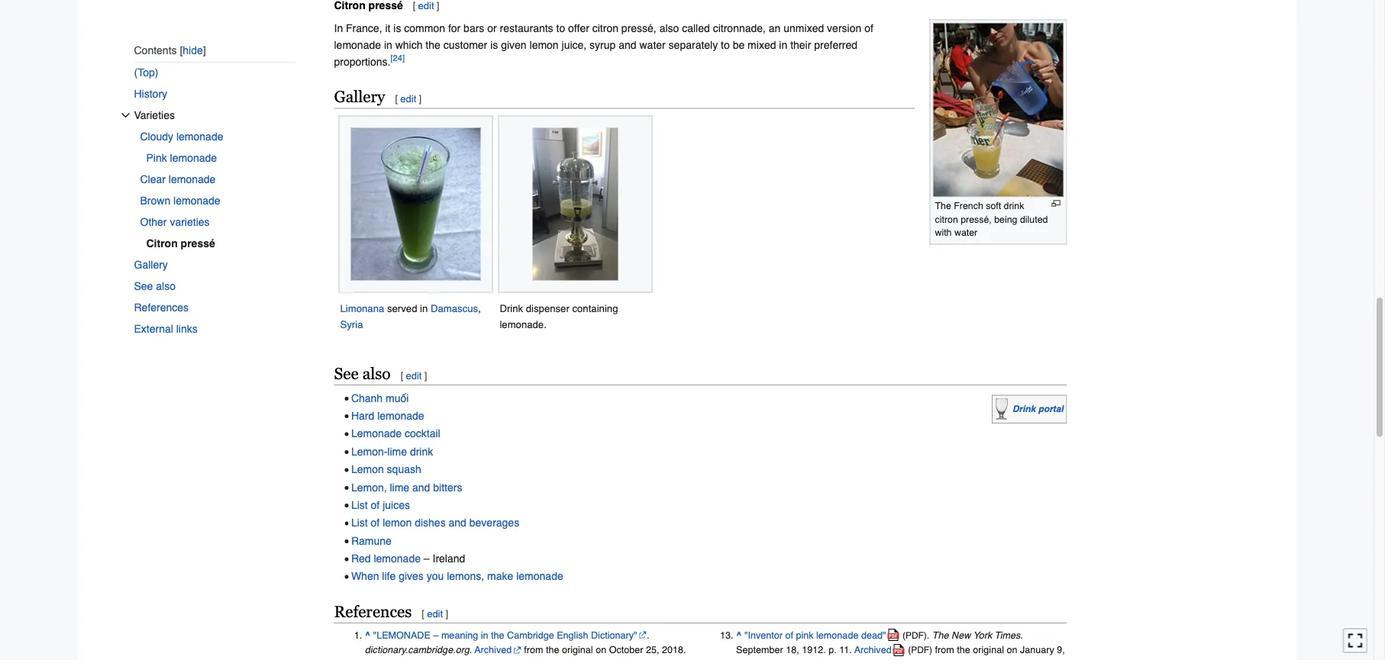 Task type: vqa. For each thing, say whether or not it's contained in the screenshot.
'have' in the "have been recorded in the park."
no



Task type: describe. For each thing, give the bounding box(es) containing it.
(top) link
[[134, 62, 296, 83]]

of up ramune link
[[371, 517, 380, 529]]

history link
[[134, 83, 296, 104]]

on for january
[[1007, 645, 1017, 656]]

for
[[448, 22, 461, 34]]

dispenser
[[526, 303, 569, 314]]

drink for drink portal
[[1012, 404, 1036, 414]]

history
[[134, 88, 167, 100]]

citron
[[146, 237, 178, 250]]

separately
[[669, 39, 718, 51]]

common
[[404, 22, 445, 34]]

[ edit ] for gallery
[[395, 93, 422, 105]]

beverages
[[469, 517, 519, 529]]

pink
[[796, 630, 814, 641]]

lemonade right make on the bottom left of the page
[[516, 571, 563, 583]]

portal
[[1038, 404, 1063, 414]]

gives
[[399, 571, 424, 583]]

juices
[[383, 499, 410, 511]]

cloudy
[[140, 130, 173, 143]]

0 vertical spatial references
[[134, 301, 189, 314]]

with
[[935, 227, 952, 238]]

red lemonade link
[[351, 553, 421, 565]]

edit for gallery
[[400, 93, 416, 105]]

(pdf) . the new york times
[[902, 630, 1020, 641]]

– inside the chanh muối hard lemonade lemonade cocktail lemon-lime drink lemon squash lemon, lime and bitters list of juices list of lemon dishes and beverages ramune red lemonade – ireland when life gives you lemons, make lemonade
[[424, 553, 430, 565]]

syria link
[[340, 319, 363, 330]]

limonana served in damascus , syria
[[340, 303, 481, 330]]

the inside the french soft drink citron pressé, being diluted with water
[[935, 200, 951, 212]]

it
[[385, 22, 390, 34]]

also inside in france, it is common for bars or restaurants to offer citron pressé, also called citronnade, an unmixed version of lemonade in which the customer is given lemon juice, syrup and water separately to be mixed in their preferred proportions.
[[659, 22, 679, 34]]

p. 11.
[[829, 645, 852, 656]]

[ edit ] for see also
[[401, 370, 427, 381]]

] for references
[[445, 608, 448, 620]]

1912.
[[802, 645, 826, 656]]

citronnade,
[[713, 22, 766, 34]]

lemonade cocktail link
[[351, 428, 440, 440]]

archived inside . dictionary.cambridge.org . archived
[[475, 645, 512, 656]]

cambridge
[[507, 630, 554, 641]]

"lemonade – meaning in the cambridge english dictionary"
[[373, 630, 637, 641]]

bitters
[[433, 481, 462, 493]]

or
[[487, 22, 497, 34]]

retrieved
[[365, 660, 406, 660]]

. dictionary.cambridge.org . archived
[[365, 630, 649, 656]]

] for see also
[[424, 370, 427, 381]]

damascus link
[[431, 303, 478, 314]]

citron pressé
[[146, 237, 215, 250]]

list of lemon dishes and beverages link
[[351, 517, 519, 529]]

2018
[[662, 645, 683, 656]]

. down meaning
[[469, 645, 472, 656]]

"inventor of pink lemonade dead" link
[[744, 624, 900, 647]]

pressé, inside the french soft drink citron pressé, being diluted with water
[[961, 214, 992, 225]]

[ edit ] up common
[[413, 0, 439, 12]]

juice,
[[562, 39, 587, 51]]

gallery link
[[134, 254, 296, 276]]

cocktail
[[405, 428, 440, 440]]

1 vertical spatial references
[[334, 603, 412, 621]]

soft
[[986, 200, 1001, 212]]

in
[[334, 22, 343, 34]]

] for gallery
[[419, 93, 422, 105]]

lemonade.
[[500, 319, 547, 330]]

of down lemon,
[[371, 499, 380, 511]]

drink for drink dispenser containing lemonade.
[[500, 303, 523, 314]]

brown lemonade link
[[140, 190, 296, 211]]

preferred
[[814, 39, 857, 51]]

pressé
[[181, 237, 215, 250]]

1 vertical spatial is
[[490, 39, 498, 51]]

contents
[[134, 44, 177, 56]]

lemon inside in france, it is common for bars or restaurants to offer citron pressé, also called citronnade, an unmixed version of lemonade in which the customer is given lemon juice, syrup and water separately to be mixed in their preferred proportions.
[[530, 39, 559, 51]]

in france, it is common for bars or restaurants to offer citron pressé, also called citronnade, an unmixed version of lemonade in which the customer is given lemon juice, syrup and water separately to be mixed in their preferred proportions.
[[334, 22, 873, 68]]

red
[[351, 553, 371, 565]]

1 vertical spatial the
[[932, 630, 949, 641]]

,
[[478, 303, 481, 314]]

lemonade up varieties
[[173, 195, 220, 207]]

hard
[[351, 410, 374, 422]]

lemons,
[[447, 571, 484, 583]]

other
[[140, 216, 167, 228]]

chanh muối hard lemonade lemonade cocktail lemon-lime drink lemon squash lemon, lime and bitters list of juices list of lemon dishes and beverages ramune red lemonade – ireland when life gives you lemons, make lemonade
[[351, 392, 563, 583]]

proportions.
[[334, 55, 390, 68]]

(top)
[[134, 66, 158, 79]]

other varieties
[[140, 216, 210, 228]]

2 vertical spatial also
[[362, 364, 391, 383]]

edit link up common
[[418, 0, 434, 12]]

other varieties link
[[140, 211, 296, 233]]

fullscreen image
[[1348, 633, 1363, 649]]

. for . retrieved
[[683, 645, 686, 656]]

1 horizontal spatial gallery
[[334, 87, 385, 106]]

new
[[951, 630, 971, 641]]

1 horizontal spatial and
[[449, 517, 466, 529]]

] up common
[[437, 0, 439, 12]]

pink
[[146, 152, 167, 164]]

bars
[[464, 22, 484, 34]]

lemonade up the p. 11.
[[816, 630, 858, 641]]

from the original on october 25, 2018
[[521, 645, 683, 656]]

contents hide
[[134, 44, 203, 56]]

in inside the limonana served in damascus , syria
[[420, 303, 428, 314]]

on for october
[[596, 645, 606, 656]]

lemonade inside in france, it is common for bars or restaurants to offer citron pressé, also called citronnade, an unmixed version of lemonade in which the customer is given lemon juice, syrup and water separately to be mixed in their preferred proportions.
[[334, 39, 381, 51]]

french
[[954, 200, 983, 212]]

diluted
[[1020, 214, 1048, 225]]

list of juices link
[[351, 499, 410, 511]]

ramune
[[351, 535, 392, 547]]

limonana
[[340, 303, 384, 314]]

(pdf) for (pdf)
[[908, 645, 932, 656]]

edit up common
[[418, 0, 434, 12]]

dead"
[[861, 630, 886, 641]]

[24]
[[390, 54, 405, 63]]

called
[[682, 22, 710, 34]]

clear lemonade link
[[140, 169, 296, 190]]

edit for see also
[[406, 370, 422, 381]]

from for october
[[524, 645, 543, 656]]

edit link for see also
[[406, 370, 422, 381]]

york
[[973, 630, 992, 641]]

cloudy lemonade
[[140, 130, 223, 143]]

containing
[[572, 303, 618, 314]]

chanh muối link
[[351, 392, 409, 404]]

in right meaning
[[481, 630, 488, 641]]

syrup
[[590, 39, 616, 51]]

. for . september 18, 1912. p. 11.
[[1020, 630, 1023, 641]]

varieties
[[134, 109, 175, 121]]

in left their
[[779, 39, 787, 51]]



Task type: locate. For each thing, give the bounding box(es) containing it.
1 vertical spatial list
[[351, 517, 368, 529]]

^ link for "inventor
[[736, 630, 742, 641]]

. september 18, 1912. p. 11.
[[736, 630, 1023, 656]]

on down dictionary"
[[596, 645, 606, 656]]

see up chanh
[[334, 364, 359, 383]]

lime down the lemonade cocktail link
[[387, 445, 407, 458]]

[ edit ] for references
[[422, 608, 448, 620]]

clear
[[140, 173, 166, 185]]

drink up lemonade.
[[500, 303, 523, 314]]

list down lemon,
[[351, 499, 368, 511]]

^ up retrieved
[[365, 630, 370, 641]]

1 vertical spatial also
[[156, 280, 176, 292]]

[ edit ] down [24]
[[395, 93, 422, 105]]

1 horizontal spatial water
[[954, 227, 977, 238]]

citron inside in france, it is common for bars or restaurants to offer citron pressé, also called citronnade, an unmixed version of lemonade in which the customer is given lemon juice, syrup and water separately to be mixed in their preferred proportions.
[[592, 22, 618, 34]]

pressé, down french
[[961, 214, 992, 225]]

lemonade up life
[[374, 553, 421, 565]]

0 vertical spatial lemon
[[530, 39, 559, 51]]

drink inside drink dispenser containing lemonade.
[[500, 303, 523, 314]]

[ up muối
[[401, 370, 403, 381]]

1 vertical spatial lemon
[[383, 517, 412, 529]]

2 horizontal spatial also
[[659, 22, 679, 34]]

an
[[769, 22, 781, 34]]

damascus
[[431, 303, 478, 314]]

the down the (pdf) . the new york times
[[957, 645, 970, 656]]

18,
[[786, 645, 799, 656]]

the up . retrieved
[[491, 630, 504, 641]]

edit link
[[418, 0, 434, 12], [400, 93, 416, 105], [406, 370, 422, 381], [427, 608, 443, 620]]

1 vertical spatial lime
[[390, 481, 409, 493]]

drink up being
[[1004, 200, 1024, 212]]

lemon-
[[351, 445, 387, 458]]

1 horizontal spatial ^ link
[[736, 630, 742, 641]]

1 vertical spatial to
[[721, 39, 730, 51]]

pink lemonade
[[146, 152, 217, 164]]

water left separately
[[639, 39, 666, 51]]

to left be
[[721, 39, 730, 51]]

] up cocktail
[[424, 370, 427, 381]]

january
[[1020, 645, 1054, 656]]

lemonade down cloudy lemonade
[[170, 152, 217, 164]]

0 horizontal spatial drink
[[410, 445, 433, 458]]

0 horizontal spatial see
[[134, 280, 153, 292]]

1 horizontal spatial on
[[1007, 645, 1017, 656]]

and inside in france, it is common for bars or restaurants to offer citron pressé, also called citronnade, an unmixed version of lemonade in which the customer is given lemon juice, syrup and water separately to be mixed in their preferred proportions.
[[619, 39, 636, 51]]

is right it
[[393, 22, 401, 34]]

brown
[[140, 195, 170, 207]]

^ link left "inventor
[[736, 630, 742, 641]]

unmixed
[[784, 22, 824, 34]]

1 vertical spatial see
[[334, 364, 359, 383]]

2 original from the left
[[973, 645, 1004, 656]]

drink left "portal"
[[1012, 404, 1036, 414]]

[ for see also
[[401, 370, 403, 381]]

[ down the [24] "link"
[[395, 93, 398, 105]]

. up 25,
[[647, 630, 649, 641]]

1 ^ link from the left
[[365, 630, 370, 641]]

(pdf) inside the (pdf) . the new york times
[[902, 630, 927, 641]]

of up the 18,
[[785, 630, 793, 641]]

2 on from the left
[[1007, 645, 1017, 656]]

1 horizontal spatial references
[[334, 603, 412, 621]]

drink
[[500, 303, 523, 314], [1012, 404, 1036, 414]]

pressé, inside in france, it is common for bars or restaurants to offer citron pressé, also called citronnade, an unmixed version of lemonade in which the customer is given lemon juice, syrup and water separately to be mixed in their preferred proportions.
[[621, 22, 656, 34]]

edit for references
[[427, 608, 443, 620]]

0 horizontal spatial archived
[[475, 645, 512, 656]]

2 archived from the left
[[854, 645, 892, 656]]

– left meaning
[[433, 630, 439, 641]]

the inside in france, it is common for bars or restaurants to offer citron pressé, also called citronnade, an unmixed version of lemonade in which the customer is given lemon juice, syrup and water separately to be mixed in their preferred proportions.
[[426, 39, 440, 51]]

. inside '. september 18, 1912. p. 11.'
[[1020, 630, 1023, 641]]

ireland
[[433, 553, 465, 565]]

when life gives you lemons, make lemonade link
[[351, 571, 563, 583]]

[24] link
[[390, 54, 405, 63]]

1 horizontal spatial from
[[935, 645, 954, 656]]

drink dispenser containing lemonade. image
[[532, 128, 618, 281]]

lemon squash link
[[351, 463, 421, 476]]

1 vertical spatial –
[[433, 630, 439, 641]]

1 vertical spatial citron
[[935, 214, 958, 225]]

0 horizontal spatial to
[[556, 22, 565, 34]]

^
[[365, 630, 370, 641], [736, 630, 742, 641]]

1 horizontal spatial archived link
[[854, 639, 905, 660]]

1 horizontal spatial pressé,
[[961, 214, 992, 225]]

is down or on the left top
[[490, 39, 498, 51]]

restaurants
[[500, 22, 553, 34]]

from for january
[[935, 645, 954, 656]]

drink dispenser containing lemonade.
[[500, 303, 618, 330]]

1 horizontal spatial original
[[973, 645, 1004, 656]]

lemon down juices
[[383, 517, 412, 529]]

0 horizontal spatial citron
[[592, 22, 618, 34]]

1 horizontal spatial citron
[[935, 214, 958, 225]]

0 vertical spatial drink
[[500, 303, 523, 314]]

] up meaning
[[445, 608, 448, 620]]

^ link up retrieved
[[365, 630, 370, 641]]

. up from the original on january 9, 2021
[[927, 630, 929, 641]]

0 vertical spatial also
[[659, 22, 679, 34]]

mixed
[[748, 39, 776, 51]]

dictionary.cambridge.org
[[365, 645, 469, 656]]

1 vertical spatial see also
[[334, 364, 391, 383]]

the left "new"
[[932, 630, 949, 641]]

[ up common
[[413, 0, 416, 12]]

0 horizontal spatial original
[[562, 645, 593, 656]]

from inside from the original on january 9, 2021
[[935, 645, 954, 656]]

their
[[790, 39, 811, 51]]

2 horizontal spatial and
[[619, 39, 636, 51]]

in up [24]
[[384, 39, 392, 51]]

archived link
[[854, 639, 905, 660], [475, 645, 521, 656]]

1 vertical spatial and
[[412, 481, 430, 493]]

the left french
[[935, 200, 951, 212]]

2 ^ from the left
[[736, 630, 742, 641]]

edit link up meaning
[[427, 608, 443, 620]]

1 vertical spatial pressé,
[[961, 214, 992, 225]]

archived down "lemonade – meaning in the cambridge english dictionary"
[[475, 645, 512, 656]]

9,
[[1057, 645, 1065, 656]]

0 horizontal spatial references
[[134, 301, 189, 314]]

1 list from the top
[[351, 499, 368, 511]]

which
[[395, 39, 423, 51]]

lemonade down muối
[[377, 410, 424, 422]]

brown lemonade
[[140, 195, 220, 207]]

lemon down restaurants
[[530, 39, 559, 51]]

citron inside the french soft drink citron pressé, being diluted with water
[[935, 214, 958, 225]]

pink lemonade link
[[146, 147, 296, 169]]

1 horizontal spatial –
[[433, 630, 439, 641]]

2 ^ link from the left
[[736, 630, 742, 641]]

1 on from the left
[[596, 645, 606, 656]]

25,
[[646, 645, 659, 656]]

edit link down [24]
[[400, 93, 416, 105]]

0 horizontal spatial water
[[639, 39, 666, 51]]

2 vertical spatial and
[[449, 517, 466, 529]]

^ link for "lemonade
[[365, 630, 370, 641]]

0 vertical spatial water
[[639, 39, 666, 51]]

in right served
[[420, 303, 428, 314]]

muối
[[386, 392, 409, 404]]

"lemonade
[[373, 630, 431, 641]]

water inside the french soft drink citron pressé, being diluted with water
[[954, 227, 977, 238]]

1 horizontal spatial archived
[[854, 645, 892, 656]]

0 vertical spatial (pdf)
[[902, 630, 927, 641]]

when
[[351, 571, 379, 583]]

limonana served in damascus, syria image
[[351, 128, 481, 281]]

1 horizontal spatial lemon
[[530, 39, 559, 51]]

0 vertical spatial the
[[935, 200, 951, 212]]

original down 'english'
[[562, 645, 593, 656]]

0 horizontal spatial ^ link
[[365, 630, 370, 641]]

you
[[427, 571, 444, 583]]

lemonade
[[351, 428, 402, 440]]

1 vertical spatial drink
[[1012, 404, 1036, 414]]

water right with
[[954, 227, 977, 238]]

"lemonade – meaning in the cambridge english dictionary" link
[[373, 630, 647, 641]]

gallery
[[334, 87, 385, 106], [134, 259, 168, 271]]

0 horizontal spatial and
[[412, 481, 430, 493]]

0 horizontal spatial gallery
[[134, 259, 168, 271]]

lemon,
[[351, 481, 387, 493]]

0 vertical spatial gallery
[[334, 87, 385, 106]]

and down squash
[[412, 481, 430, 493]]

see also up chanh
[[334, 364, 391, 383]]

0 vertical spatial citron
[[592, 22, 618, 34]]

0 vertical spatial pressé,
[[621, 22, 656, 34]]

is
[[393, 22, 401, 34], [490, 39, 498, 51]]

0 vertical spatial and
[[619, 39, 636, 51]]

"inventor of pink lemonade dead"
[[744, 630, 886, 641]]

the inside from the original on january 9, 2021
[[957, 645, 970, 656]]

2021
[[736, 660, 757, 660]]

pressé, left called
[[621, 22, 656, 34]]

drink portal link
[[1012, 404, 1063, 414]]

the down 'english'
[[546, 645, 559, 656]]

1 ^ from the left
[[365, 630, 370, 641]]

the down common
[[426, 39, 440, 51]]

. for . dictionary.cambridge.org . archived
[[647, 630, 649, 641]]

0 horizontal spatial from
[[524, 645, 543, 656]]

2 list from the top
[[351, 517, 368, 529]]

1 horizontal spatial drink
[[1004, 200, 1024, 212]]

1 vertical spatial water
[[954, 227, 977, 238]]

references down when on the bottom of page
[[334, 603, 412, 621]]

cloudy lemonade link
[[140, 126, 296, 147]]

] down which at the left of page
[[419, 93, 422, 105]]

on down times
[[1007, 645, 1017, 656]]

archived link down "lemonade – meaning in the cambridge english dictionary"
[[475, 645, 521, 656]]

0 vertical spatial drink
[[1004, 200, 1024, 212]]

pressé,
[[621, 22, 656, 34], [961, 214, 992, 225]]

0 vertical spatial to
[[556, 22, 565, 34]]

1 horizontal spatial ^
[[736, 630, 742, 641]]

2 from from the left
[[935, 645, 954, 656]]

archived down dead" at the right
[[854, 645, 892, 656]]

of
[[864, 22, 873, 34], [371, 499, 380, 511], [371, 517, 380, 529], [785, 630, 793, 641]]

0 horizontal spatial see also
[[134, 280, 176, 292]]

original for january
[[973, 645, 1004, 656]]

edit link for gallery
[[400, 93, 416, 105]]

lemonade up proportions.
[[334, 39, 381, 51]]

original inside from the original on january 9, 2021
[[973, 645, 1004, 656]]

citron up with
[[935, 214, 958, 225]]

edit link for references
[[427, 608, 443, 620]]

1 horizontal spatial is
[[490, 39, 498, 51]]

lemonade down varieties link
[[176, 130, 223, 143]]

^ left "inventor
[[736, 630, 742, 641]]

0 horizontal spatial –
[[424, 553, 430, 565]]

original for october
[[562, 645, 593, 656]]

0 horizontal spatial archived link
[[475, 645, 521, 656]]

clear lemonade
[[140, 173, 216, 185]]

0 horizontal spatial ^
[[365, 630, 370, 641]]

from down "new"
[[935, 645, 954, 656]]

. right 25,
[[683, 645, 686, 656]]

[ edit ]
[[413, 0, 439, 12], [395, 93, 422, 105], [401, 370, 427, 381], [422, 608, 448, 620]]

edit
[[418, 0, 434, 12], [400, 93, 416, 105], [406, 370, 422, 381], [427, 608, 443, 620]]

1 horizontal spatial also
[[362, 364, 391, 383]]

lemon inside the chanh muối hard lemonade lemonade cocktail lemon-lime drink lemon squash lemon, lime and bitters list of juices list of lemon dishes and beverages ramune red lemonade – ireland when life gives you lemons, make lemonade
[[383, 517, 412, 529]]

0 horizontal spatial also
[[156, 280, 176, 292]]

gallery down proportions.
[[334, 87, 385, 106]]

(pdf) down the (pdf) . the new york times
[[908, 645, 932, 656]]

hide
[[183, 44, 203, 56]]

meaning
[[441, 630, 478, 641]]

edit up meaning
[[427, 608, 443, 620]]

edit link up muối
[[406, 370, 422, 381]]

0 horizontal spatial lemon
[[383, 517, 412, 529]]

. inside . retrieved
[[683, 645, 686, 656]]

also left called
[[659, 22, 679, 34]]

. retrieved
[[365, 645, 686, 660]]

chanh
[[351, 392, 383, 404]]

see also link
[[134, 276, 296, 297]]

1 vertical spatial (pdf)
[[908, 645, 932, 656]]

of right version
[[864, 22, 873, 34]]

archived link right the p. 11.
[[854, 639, 905, 660]]

[
[[413, 0, 416, 12], [395, 93, 398, 105], [401, 370, 403, 381], [422, 608, 424, 620]]

[ for references
[[422, 608, 424, 620]]

1 archived from the left
[[475, 645, 512, 656]]

limonana link
[[340, 303, 384, 314]]

water
[[639, 39, 666, 51], [954, 227, 977, 238]]

0 vertical spatial see
[[134, 280, 153, 292]]

[ edit ] up muối
[[401, 370, 427, 381]]

make
[[487, 571, 513, 583]]

1 original from the left
[[562, 645, 593, 656]]

lemon
[[530, 39, 559, 51], [383, 517, 412, 529]]

0 horizontal spatial is
[[393, 22, 401, 34]]

x small image
[[121, 111, 130, 120]]

^ for "inventor of pink lemonade dead"
[[736, 630, 742, 641]]

squash
[[387, 463, 421, 476]]

0 horizontal spatial pressé,
[[621, 22, 656, 34]]

offer
[[568, 22, 589, 34]]

references up external links
[[134, 301, 189, 314]]

also up external links
[[156, 280, 176, 292]]

from down cambridge
[[524, 645, 543, 656]]

also up chanh muối link
[[362, 364, 391, 383]]

and right dishes
[[449, 517, 466, 529]]

1 vertical spatial gallery
[[134, 259, 168, 271]]

original down york
[[973, 645, 1004, 656]]

1 vertical spatial drink
[[410, 445, 433, 458]]

– up you
[[424, 553, 430, 565]]

dictionary"
[[591, 630, 637, 641]]

water inside in france, it is common for bars or restaurants to offer citron pressé, also called citronnade, an unmixed version of lemonade in which the customer is given lemon juice, syrup and water separately to be mixed in their preferred proportions.
[[639, 39, 666, 51]]

0 horizontal spatial on
[[596, 645, 606, 656]]

citron up syrup at the left top of the page
[[592, 22, 618, 34]]

of inside in france, it is common for bars or restaurants to offer citron pressé, also called citronnade, an unmixed version of lemonade in which the customer is given lemon juice, syrup and water separately to be mixed in their preferred proportions.
[[864, 22, 873, 34]]

drink inside the french soft drink citron pressé, being diluted with water
[[1004, 200, 1024, 212]]

see up external
[[134, 280, 153, 292]]

october
[[609, 645, 643, 656]]

edit up muối
[[406, 370, 422, 381]]

0 vertical spatial list
[[351, 499, 368, 511]]

version
[[827, 22, 861, 34]]

and right syrup at the left top of the page
[[619, 39, 636, 51]]

lemon-lime drink link
[[351, 445, 433, 458]]

see also up external
[[134, 280, 176, 292]]

[ edit ] up meaning
[[422, 608, 448, 620]]

1 horizontal spatial see
[[334, 364, 359, 383]]

0 vertical spatial is
[[393, 22, 401, 34]]

1 horizontal spatial drink
[[1012, 404, 1036, 414]]

0 vertical spatial –
[[424, 553, 430, 565]]

1 horizontal spatial see also
[[334, 364, 391, 383]]

drink down cocktail
[[410, 445, 433, 458]]

0 vertical spatial lime
[[387, 445, 407, 458]]

list up ramune link
[[351, 517, 368, 529]]

"inventor
[[744, 630, 783, 641]]

0 horizontal spatial drink
[[500, 303, 523, 314]]

varieties
[[170, 216, 210, 228]]

gallery down the citron
[[134, 259, 168, 271]]

external
[[134, 323, 173, 335]]

given
[[501, 39, 527, 51]]

customer
[[443, 39, 487, 51]]

1 from from the left
[[524, 645, 543, 656]]

references link
[[134, 297, 296, 318]]

(pdf) up from the original on january 9, 2021
[[902, 630, 927, 641]]

0 vertical spatial see also
[[134, 280, 176, 292]]

varieties link
[[134, 104, 296, 126]]

to left offer
[[556, 22, 565, 34]]

the french soft drink citron pressé, being diluted with water
[[935, 200, 1048, 238]]

^ for "lemonade – meaning in the cambridge english dictionary"
[[365, 630, 370, 641]]

lime up juices
[[390, 481, 409, 493]]

1 horizontal spatial to
[[721, 39, 730, 51]]

edit down [24]
[[400, 93, 416, 105]]

[ up "lemonade
[[422, 608, 424, 620]]

on inside from the original on january 9, 2021
[[1007, 645, 1017, 656]]

^ link
[[365, 630, 370, 641], [736, 630, 742, 641]]

external links
[[134, 323, 198, 335]]

lemonade down pink lemonade
[[169, 173, 216, 185]]

[ for gallery
[[395, 93, 398, 105]]

hide button
[[180, 44, 206, 56]]

. up january in the bottom right of the page
[[1020, 630, 1023, 641]]

drink inside the chanh muối hard lemonade lemonade cocktail lemon-lime drink lemon squash lemon, lime and bitters list of juices list of lemon dishes and beverages ramune red lemonade – ireland when life gives you lemons, make lemonade
[[410, 445, 433, 458]]

(pdf) for (pdf) . the new york times
[[902, 630, 927, 641]]



